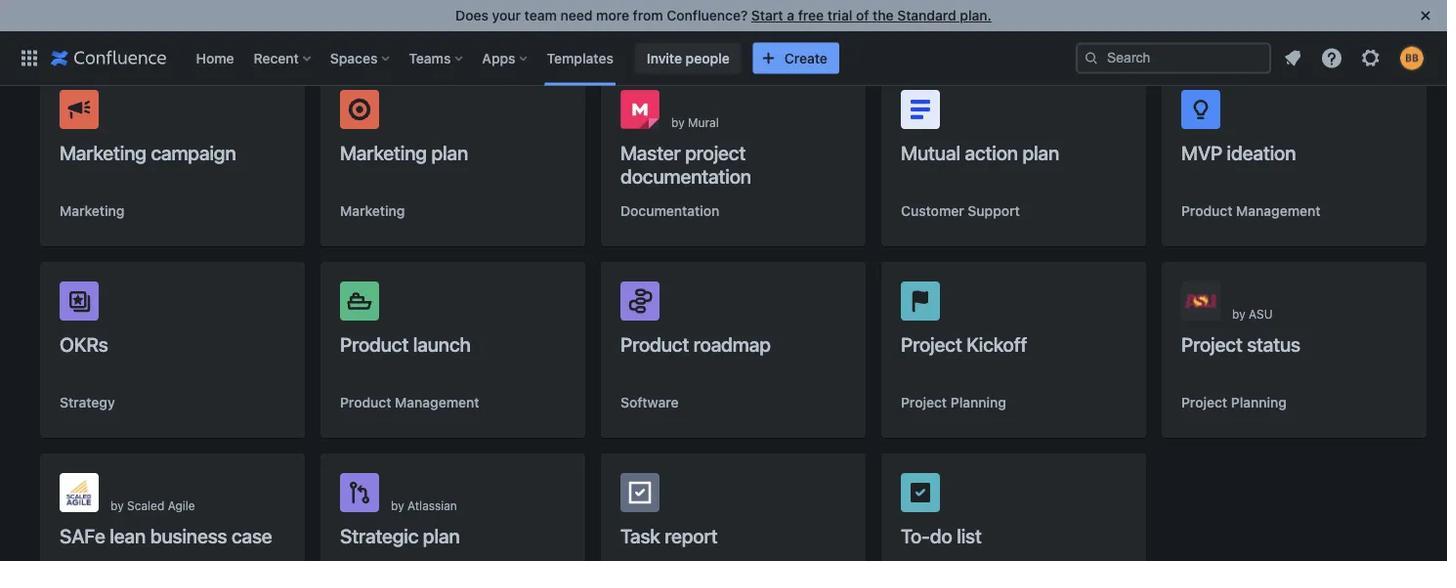 Task type: locate. For each thing, give the bounding box(es) containing it.
campaign
[[151, 141, 236, 164]]

of
[[856, 7, 869, 23]]

0 vertical spatial product management
[[1182, 203, 1321, 219]]

invite
[[647, 50, 682, 66]]

by left mural
[[671, 115, 685, 129]]

templates link
[[541, 43, 620, 74]]

project down project status
[[1182, 394, 1228, 411]]

marketing down 'marketing campaign'
[[60, 203, 124, 219]]

strategic
[[340, 524, 419, 547]]

launch
[[413, 332, 471, 355]]

plan down teams dropdown button
[[431, 141, 468, 164]]

1 vertical spatial product management
[[340, 394, 479, 411]]

management
[[1237, 203, 1321, 219], [395, 394, 479, 411]]

by left asu
[[1232, 307, 1246, 321]]

settings icon image
[[1360, 46, 1383, 70]]

1 horizontal spatial project planning button
[[1182, 393, 1287, 412]]

master project documentation
[[621, 141, 752, 187]]

project planning
[[901, 394, 1007, 411], [1182, 394, 1287, 411]]

by left scaled
[[110, 498, 124, 512]]

invite people
[[647, 50, 730, 66]]

apps
[[482, 50, 516, 66]]

roadmap
[[694, 332, 771, 355]]

marketing
[[60, 141, 146, 164], [340, 141, 427, 164], [60, 203, 124, 219], [340, 203, 405, 219]]

0 horizontal spatial product management
[[340, 394, 479, 411]]

to-do list button
[[882, 454, 1146, 561]]

strategy button
[[60, 393, 115, 412]]

start
[[752, 7, 783, 23]]

free
[[798, 7, 824, 23]]

product management button
[[1182, 201, 1321, 221], [340, 393, 479, 412]]

marketing button
[[60, 201, 124, 221], [340, 201, 405, 221]]

0 horizontal spatial project planning
[[901, 394, 1007, 411]]

global element
[[12, 31, 1076, 86]]

marketing button down 'marketing campaign'
[[60, 201, 124, 221]]

safe
[[60, 524, 105, 547]]

customer support
[[901, 203, 1020, 219]]

2 project planning button from the left
[[1182, 393, 1287, 412]]

product management down "ideation"
[[1182, 203, 1321, 219]]

0 horizontal spatial management
[[395, 394, 479, 411]]

documentation button
[[621, 201, 720, 221]]

asu
[[1249, 307, 1273, 321]]

0 horizontal spatial planning
[[951, 394, 1007, 411]]

appswitcher icon image
[[18, 46, 41, 70]]

1 horizontal spatial product management button
[[1182, 201, 1321, 221]]

0 vertical spatial product management button
[[1182, 201, 1321, 221]]

management for ideation
[[1237, 203, 1321, 219]]

1 horizontal spatial management
[[1237, 203, 1321, 219]]

recent
[[254, 50, 299, 66]]

project down by asu
[[1182, 332, 1243, 355]]

spaces
[[330, 50, 378, 66]]

1 horizontal spatial project planning
[[1182, 394, 1287, 411]]

team
[[525, 7, 557, 23]]

plan.
[[960, 7, 992, 23]]

plan down atlassian
[[423, 524, 460, 547]]

management down "ideation"
[[1237, 203, 1321, 219]]

start a free trial of the standard plan. link
[[752, 7, 992, 23]]

marketing plan
[[340, 141, 468, 164]]

planning down project kickoff
[[951, 394, 1007, 411]]

1 horizontal spatial marketing button
[[340, 201, 405, 221]]

0 horizontal spatial project planning button
[[901, 393, 1007, 412]]

by asu
[[1232, 307, 1273, 321]]

lean
[[110, 524, 146, 547]]

product management down product launch
[[340, 394, 479, 411]]

0 horizontal spatial marketing button
[[60, 201, 124, 221]]

Search field
[[1076, 43, 1272, 74]]

2 planning from the left
[[1231, 394, 1287, 411]]

project planning button down project status
[[1182, 393, 1287, 412]]

create
[[785, 50, 828, 66]]

product management button down "ideation"
[[1182, 201, 1321, 221]]

product left launch
[[340, 332, 409, 355]]

mvp
[[1182, 141, 1223, 164]]

by atlassian
[[391, 498, 457, 512]]

task report
[[621, 524, 718, 547]]

mvp ideation
[[1182, 141, 1296, 164]]

project planning down project status
[[1182, 394, 1287, 411]]

standard
[[897, 7, 957, 23]]

project planning button
[[901, 393, 1007, 412], [1182, 393, 1287, 412]]

1 vertical spatial management
[[395, 394, 479, 411]]

management down launch
[[395, 394, 479, 411]]

trial
[[828, 7, 853, 23]]

1 marketing button from the left
[[60, 201, 124, 221]]

by
[[671, 115, 685, 129], [1232, 307, 1246, 321], [110, 498, 124, 512], [391, 498, 404, 512]]

by up strategic plan
[[391, 498, 404, 512]]

plan for strategic plan
[[423, 524, 460, 547]]

project planning for status
[[1182, 394, 1287, 411]]

project
[[901, 332, 962, 355], [1182, 332, 1243, 355], [901, 394, 947, 411], [1182, 394, 1228, 411]]

2 project planning from the left
[[1182, 394, 1287, 411]]

confluence image
[[51, 46, 167, 70], [51, 46, 167, 70]]

planning
[[951, 394, 1007, 411], [1231, 394, 1287, 411]]

project planning down project kickoff
[[901, 394, 1007, 411]]

2 marketing button from the left
[[340, 201, 405, 221]]

home link
[[190, 43, 240, 74]]

1 horizontal spatial planning
[[1231, 394, 1287, 411]]

does your team need more from confluence? start a free trial of the standard plan.
[[456, 7, 992, 23]]

product management for ideation
[[1182, 203, 1321, 219]]

project planning button down project kickoff
[[901, 393, 1007, 412]]

project left kickoff
[[901, 332, 962, 355]]

notification icon image
[[1281, 46, 1305, 70]]

ideation
[[1227, 141, 1296, 164]]

project down project kickoff
[[901, 394, 947, 411]]

product management button down product launch
[[340, 393, 479, 412]]

0 horizontal spatial product management button
[[340, 393, 479, 412]]

mutual
[[901, 141, 961, 164]]

1 vertical spatial product management button
[[340, 393, 479, 412]]

product up software
[[621, 332, 689, 355]]

product
[[1182, 203, 1233, 219], [340, 332, 409, 355], [621, 332, 689, 355], [340, 394, 391, 411]]

banner
[[0, 31, 1448, 86]]

marketing button down marketing plan
[[340, 201, 405, 221]]

1 project planning from the left
[[901, 394, 1007, 411]]

planning down status
[[1231, 394, 1287, 411]]

marketing button for marketing campaign
[[60, 201, 124, 221]]

1 planning from the left
[[951, 394, 1007, 411]]

1 project planning button from the left
[[901, 393, 1007, 412]]

project planning button for kickoff
[[901, 393, 1007, 412]]

1 horizontal spatial product management
[[1182, 203, 1321, 219]]

mutual action plan
[[901, 141, 1060, 164]]

teams button
[[403, 43, 471, 74]]

0 vertical spatial management
[[1237, 203, 1321, 219]]

plan
[[431, 141, 468, 164], [1023, 141, 1060, 164], [423, 524, 460, 547]]

project kickoff
[[901, 332, 1027, 355]]

marketing campaign
[[60, 141, 236, 164]]

task report button
[[601, 454, 866, 561]]

documentation
[[621, 203, 720, 219]]

by for safe
[[110, 498, 124, 512]]



Task type: describe. For each thing, give the bounding box(es) containing it.
task
[[621, 524, 660, 547]]

software button
[[621, 393, 679, 412]]

project planning for kickoff
[[901, 394, 1007, 411]]

the
[[873, 7, 894, 23]]

marketing left campaign
[[60, 141, 146, 164]]

customer
[[901, 203, 964, 219]]

plan right action
[[1023, 141, 1060, 164]]

more
[[596, 7, 629, 23]]

business
[[150, 524, 227, 547]]

strategy
[[60, 394, 115, 411]]

to-
[[901, 524, 930, 547]]

home
[[196, 50, 234, 66]]

marketing down marketing plan
[[340, 203, 405, 219]]

action
[[965, 141, 1018, 164]]

product management button for launch
[[340, 393, 479, 412]]

documentation
[[621, 164, 752, 187]]

apps button
[[476, 43, 535, 74]]

product launch
[[340, 332, 471, 355]]

agile
[[168, 498, 195, 512]]

product management button for ideation
[[1182, 201, 1321, 221]]

by for project
[[1232, 307, 1246, 321]]

atlassian
[[408, 498, 457, 512]]

case
[[232, 524, 272, 547]]

invite people button
[[635, 43, 742, 74]]

project
[[685, 141, 746, 164]]

software
[[621, 394, 679, 411]]

help icon image
[[1320, 46, 1344, 70]]

list
[[957, 524, 982, 547]]

kickoff
[[967, 332, 1027, 355]]

product down product launch
[[340, 394, 391, 411]]

customer support button
[[901, 201, 1020, 221]]

scaled
[[127, 498, 164, 512]]

search image
[[1084, 50, 1100, 66]]

marketing button for marketing plan
[[340, 201, 405, 221]]

create button
[[753, 43, 839, 74]]

to-do list
[[901, 524, 982, 547]]

safe lean business case
[[60, 524, 272, 547]]

banner containing home
[[0, 31, 1448, 86]]

marketing down spaces "popup button"
[[340, 141, 427, 164]]

templates
[[547, 50, 614, 66]]

product roadmap
[[621, 332, 771, 355]]

report
[[665, 524, 718, 547]]

people
[[686, 50, 730, 66]]

product management for launch
[[340, 394, 479, 411]]

okrs
[[60, 332, 108, 355]]

project status
[[1182, 332, 1301, 355]]

strategic plan
[[340, 524, 460, 547]]

planning for kickoff
[[951, 394, 1007, 411]]

by mural
[[671, 115, 719, 129]]

by for strategic
[[391, 498, 404, 512]]

by for master
[[671, 115, 685, 129]]

recent button
[[248, 43, 318, 74]]

close image
[[1414, 4, 1438, 27]]

master
[[621, 141, 681, 164]]

confluence?
[[667, 7, 748, 23]]

status
[[1247, 332, 1301, 355]]

does
[[456, 7, 489, 23]]

a
[[787, 7, 795, 23]]

plan for marketing plan
[[431, 141, 468, 164]]

project planning button for status
[[1182, 393, 1287, 412]]

by scaled agile
[[110, 498, 195, 512]]

teams
[[409, 50, 451, 66]]

spaces button
[[324, 43, 397, 74]]

management for launch
[[395, 394, 479, 411]]

do
[[930, 524, 953, 547]]

product down mvp
[[1182, 203, 1233, 219]]

need
[[561, 7, 593, 23]]

support
[[968, 203, 1020, 219]]

mural
[[688, 115, 719, 129]]

your
[[492, 7, 521, 23]]

from
[[633, 7, 663, 23]]

planning for status
[[1231, 394, 1287, 411]]



Task type: vqa. For each thing, say whether or not it's contained in the screenshot.
Create a space image
no



